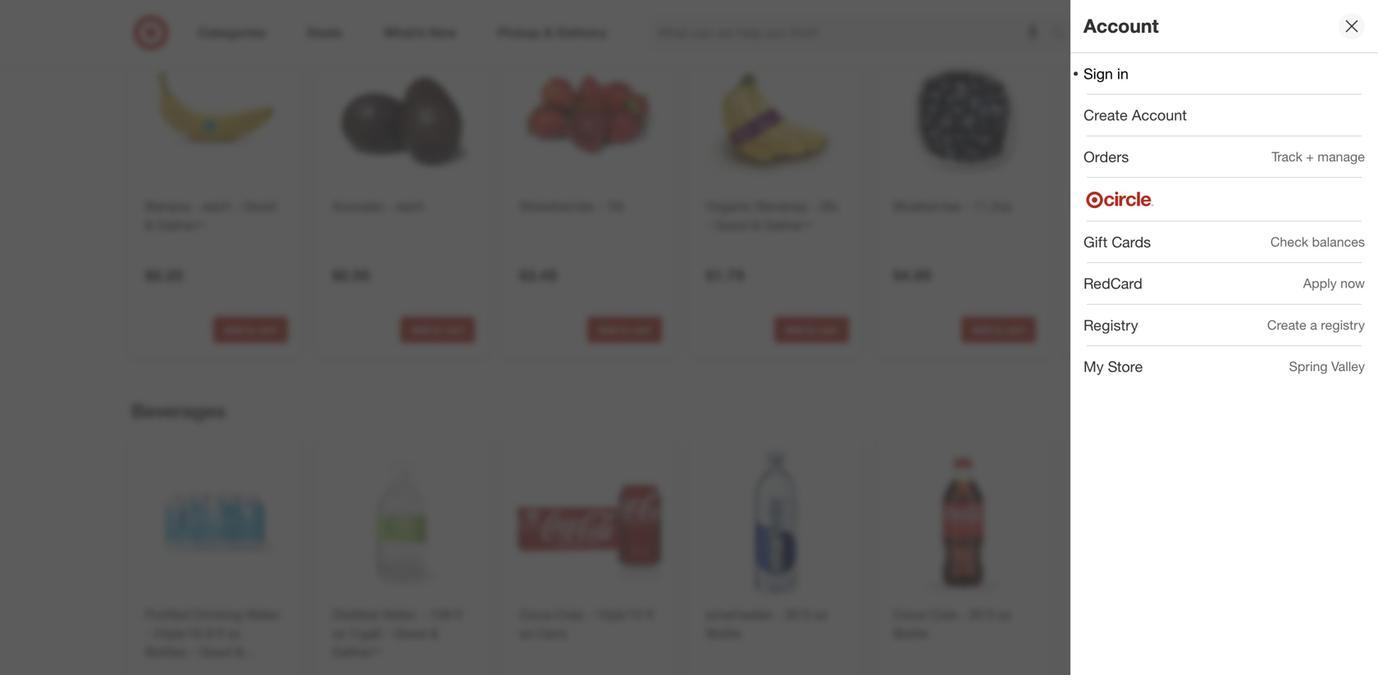 Task type: locate. For each thing, give the bounding box(es) containing it.
gather™
[[157, 217, 205, 233], [764, 217, 811, 233], [332, 645, 380, 661], [145, 664, 193, 676]]

bottle
[[706, 626, 741, 642], [893, 626, 928, 642]]

coca-cola - 20 fl oz bottle link
[[893, 606, 1033, 644]]

smartwater - 20 fl oz bottle link
[[706, 606, 846, 644]]

lemon - each link
[[1080, 197, 1220, 216]]

cola
[[556, 608, 583, 624], [930, 608, 957, 624]]

each for $0.95
[[396, 199, 425, 215]]

add to cart for $3.49
[[598, 324, 651, 336]]

purified drinking water - 24pk/16.9 fl oz bottles - good & gather™ image
[[142, 451, 288, 597], [142, 451, 288, 597]]

2 add to cart button from the left
[[400, 317, 475, 343]]

apply
[[1303, 276, 1337, 292]]

each right banana
[[202, 199, 231, 215]]

smartwater - 20 fl oz bottle image
[[703, 451, 849, 597], [703, 451, 849, 597]]

1 cart from the left
[[258, 324, 277, 336]]

4 add to cart button from the left
[[774, 317, 849, 343]]

1 horizontal spatial 20
[[969, 608, 984, 624]]

oz inside coca-cola - 12pk/12 fl oz cans
[[519, 626, 533, 642]]

coca-
[[519, 608, 556, 624], [893, 608, 930, 624]]

1 horizontal spatial each
[[396, 199, 425, 215]]

1 add from the left
[[224, 324, 243, 336]]

1 add to cart button from the left
[[213, 317, 288, 343]]

0 vertical spatial in
[[1163, 25, 1172, 40]]

coca- inside coca-cola - 20 fl oz bottle
[[893, 608, 930, 624]]

add to cart button for $1.79
[[774, 317, 849, 343]]

2 cola from the left
[[930, 608, 957, 624]]

avocado - each image
[[329, 41, 475, 187], [329, 41, 475, 187]]

2 cart from the left
[[445, 324, 464, 336]]

cans
[[537, 626, 567, 642]]

beverages
[[131, 400, 226, 423]]

0 horizontal spatial sign
[[1084, 65, 1113, 82]]

3 add to cart button from the left
[[587, 317, 662, 343]]

lemon - each image
[[1077, 41, 1223, 187], [1077, 41, 1223, 187]]

4 add from the left
[[785, 324, 804, 336]]

distilled water - 128 fl oz (1gal) - good & gather™ link
[[332, 606, 472, 663]]

account
[[1084, 14, 1159, 37], [1132, 106, 1187, 124]]

water
[[246, 608, 280, 624], [383, 608, 417, 624]]

1 horizontal spatial sign
[[1137, 25, 1160, 40]]

avocado - each
[[332, 199, 425, 215]]

5 add to cart button from the left
[[961, 317, 1036, 343]]

cola inside coca-cola - 20 fl oz bottle
[[930, 608, 957, 624]]

distilled water - 128 fl oz (1gal) - good & gather™ image
[[329, 451, 475, 597], [329, 451, 475, 597]]

organic
[[706, 199, 752, 215]]

oz for coca-cola - 20 fl oz bottle
[[998, 608, 1011, 624]]

sign
[[1137, 25, 1160, 40], [1084, 65, 1113, 82]]

gather™ inside "purified drinking water - 24pk/16.9 fl oz bottles - good & gather™"
[[145, 664, 193, 676]]

1 horizontal spatial water
[[383, 608, 417, 624]]

spring
[[1289, 359, 1328, 375]]

to for $0.95
[[433, 324, 442, 336]]

distilled water - 128 fl oz (1gal) - good & gather™
[[332, 608, 462, 661]]

banana - each - good & gather™ image
[[142, 41, 288, 187], [142, 41, 288, 187]]

oz inside distilled water - 128 fl oz (1gal) - good & gather™
[[332, 626, 346, 642]]

2 to from the left
[[433, 324, 442, 336]]

3 add from the left
[[598, 324, 617, 336]]

each inside banana - each - good & gather™
[[202, 199, 231, 215]]

oz inside smartwater - 20 fl oz bottle
[[814, 608, 828, 624]]

manage
[[1318, 149, 1365, 165]]

1 vertical spatial sign
[[1084, 65, 1113, 82]]

- inside coca-cola - 20 fl oz bottle
[[960, 608, 965, 624]]

1 horizontal spatial bottle
[[893, 626, 928, 642]]

2 20 from the left
[[969, 608, 984, 624]]

& inside "purified drinking water - 24pk/16.9 fl oz bottles - good & gather™"
[[236, 645, 244, 661]]

0 horizontal spatial water
[[246, 608, 280, 624]]

20 inside coca-cola - 20 fl oz bottle
[[969, 608, 984, 624]]

& down bananas
[[752, 217, 760, 233]]

store
[[1108, 358, 1143, 376]]

add to cart for $1.79
[[785, 324, 838, 336]]

0 horizontal spatial coca-
[[519, 608, 556, 624]]

each inside 'link'
[[1133, 199, 1162, 215]]

cola for bottle
[[930, 608, 957, 624]]

3 add to cart from the left
[[598, 324, 651, 336]]

2 horizontal spatial each
[[1133, 199, 1162, 215]]

water right the drinking
[[246, 608, 280, 624]]

& down banana
[[145, 217, 153, 233]]

1 vertical spatial sign in
[[1084, 65, 1129, 82]]

1 coca- from the left
[[519, 608, 556, 624]]

&
[[145, 217, 153, 233], [752, 217, 760, 233], [430, 626, 439, 642], [236, 645, 244, 661]]

banana - each - good & gather™ link
[[145, 197, 285, 235]]

blueberries - 11.2oz image
[[890, 41, 1036, 187], [890, 41, 1036, 187]]

a
[[1310, 317, 1317, 333]]

0 horizontal spatial bottle
[[706, 626, 741, 642]]

fl inside distilled water - 128 fl oz (1gal) - good & gather™
[[455, 608, 462, 624]]

2 each from the left
[[396, 199, 425, 215]]

avocado - each link
[[332, 197, 472, 216]]

add for $3.49
[[598, 324, 617, 336]]

5 cart from the left
[[1006, 324, 1025, 336]]

sign in link
[[1095, 15, 1198, 51], [1070, 53, 1378, 94]]

0 vertical spatial sign in
[[1137, 25, 1172, 40]]

check balances
[[1270, 234, 1365, 250]]

each
[[202, 199, 231, 215], [396, 199, 425, 215], [1133, 199, 1162, 215]]

create
[[1084, 106, 1128, 124], [1267, 317, 1307, 333]]

each up cards in the top of the page
[[1133, 199, 1162, 215]]

2 add to cart from the left
[[411, 324, 464, 336]]

1 vertical spatial create
[[1267, 317, 1307, 333]]

bottle inside coca-cola - 20 fl oz bottle
[[893, 626, 928, 642]]

1 vertical spatial sign in link
[[1070, 53, 1378, 94]]

0 horizontal spatial each
[[202, 199, 231, 215]]

gather™ down banana
[[157, 217, 205, 233]]

& down the 128
[[430, 626, 439, 642]]

to for $0.25
[[246, 324, 255, 336]]

coca-cola - 20 fl oz bottle image
[[890, 451, 1036, 597], [890, 451, 1036, 597]]

5 to from the left
[[994, 324, 1003, 336]]

each right avocado
[[396, 199, 425, 215]]

add for $0.25
[[224, 324, 243, 336]]

my
[[1084, 358, 1104, 376]]

2 add from the left
[[411, 324, 430, 336]]

add to cart for $4.99
[[972, 324, 1025, 336]]

lemon - each
[[1080, 199, 1162, 215]]

+
[[1306, 149, 1314, 165]]

4 add to cart from the left
[[785, 324, 838, 336]]

1 each from the left
[[202, 199, 231, 215]]

-
[[194, 199, 199, 215], [235, 199, 240, 215], [387, 199, 392, 215], [597, 199, 602, 215], [811, 199, 816, 215], [964, 199, 970, 215], [1124, 199, 1129, 215], [706, 217, 711, 233], [420, 608, 426, 624], [586, 608, 591, 624], [776, 608, 782, 624], [960, 608, 965, 624], [145, 626, 150, 642], [385, 626, 390, 642], [190, 645, 195, 661]]

to for $4.99
[[994, 324, 1003, 336]]

to for $3.49
[[620, 324, 629, 336]]

1 horizontal spatial sign in
[[1137, 25, 1172, 40]]

1 add to cart from the left
[[224, 324, 277, 336]]

0 horizontal spatial 20
[[785, 608, 800, 624]]

0 vertical spatial create
[[1084, 106, 1128, 124]]

1 horizontal spatial create
[[1267, 317, 1307, 333]]

oz inside "purified drinking water - 24pk/16.9 fl oz bottles - good & gather™"
[[227, 626, 241, 642]]

in
[[1163, 25, 1172, 40], [1117, 65, 1129, 82]]

2 water from the left
[[383, 608, 417, 624]]

1 bottle from the left
[[706, 626, 741, 642]]

1 20 from the left
[[785, 608, 800, 624]]

2 coca- from the left
[[893, 608, 930, 624]]

fl inside coca-cola - 12pk/12 fl oz cans
[[647, 608, 653, 624]]

oz
[[814, 608, 828, 624], [998, 608, 1011, 624], [227, 626, 241, 642], [332, 626, 346, 642], [519, 626, 533, 642]]

gather™ inside banana - each - good & gather™
[[157, 217, 205, 233]]

avocado
[[332, 199, 384, 215]]

good inside banana - each - good & gather™
[[243, 199, 276, 215]]

3 to from the left
[[620, 324, 629, 336]]

3 cart from the left
[[632, 324, 651, 336]]

4 cart from the left
[[819, 324, 838, 336]]

4 to from the left
[[807, 324, 816, 336]]

strawberries - 1lb image
[[516, 41, 662, 187], [516, 41, 662, 187]]

20
[[785, 608, 800, 624], [969, 608, 984, 624]]

oz for coca-cola - 12pk/12 fl oz cans
[[519, 626, 533, 642]]

each for $0.69
[[1133, 199, 1162, 215]]

cards
[[1112, 233, 1151, 251]]

0 vertical spatial sign in link
[[1095, 15, 1198, 51]]

account dialog
[[1070, 0, 1378, 676]]

add
[[224, 324, 243, 336], [411, 324, 430, 336], [598, 324, 617, 336], [785, 324, 804, 336], [972, 324, 991, 336]]

create left a
[[1267, 317, 1307, 333]]

coca-cola - 12pk/12 fl oz cans image
[[516, 451, 662, 597], [516, 451, 662, 597]]

cola inside coca-cola - 12pk/12 fl oz cans
[[556, 608, 583, 624]]

coca- for cans
[[519, 608, 556, 624]]

5 add to cart from the left
[[972, 324, 1025, 336]]

128
[[429, 608, 451, 624]]

cart for $4.99
[[1006, 324, 1025, 336]]

organic bananas - 2lb - good & gather™ link
[[706, 197, 846, 235]]

& inside distilled water - 128 fl oz (1gal) - good & gather™
[[430, 626, 439, 642]]

add to cart
[[224, 324, 277, 336], [411, 324, 464, 336], [598, 324, 651, 336], [785, 324, 838, 336], [972, 324, 1025, 336]]

2lb
[[820, 199, 838, 215]]

0 horizontal spatial cola
[[556, 608, 583, 624]]

2 bottle from the left
[[893, 626, 928, 642]]

$0.69
[[1080, 266, 1118, 285]]

3 each from the left
[[1133, 199, 1162, 215]]

1 horizontal spatial cola
[[930, 608, 957, 624]]

organic bananas - 2lb - good & gather™ image
[[703, 41, 849, 187], [703, 41, 849, 187]]

$3.49
[[519, 266, 557, 285]]

good
[[243, 199, 276, 215], [715, 217, 748, 233], [394, 626, 427, 642], [199, 645, 232, 661]]

1 vertical spatial in
[[1117, 65, 1129, 82]]

create account
[[1084, 106, 1187, 124]]

1 horizontal spatial coca-
[[893, 608, 930, 624]]

& down the drinking
[[236, 645, 244, 661]]

fl
[[455, 608, 462, 624], [647, 608, 653, 624], [803, 608, 810, 624], [987, 608, 994, 624], [217, 626, 223, 642]]

water left the 128
[[383, 608, 417, 624]]

12pk/12
[[595, 608, 643, 624]]

oz inside coca-cola - 20 fl oz bottle
[[998, 608, 1011, 624]]

gather™ down (1gal)
[[332, 645, 380, 661]]

0 horizontal spatial in
[[1117, 65, 1129, 82]]

lemon
[[1080, 199, 1121, 215]]

5 add from the left
[[972, 324, 991, 336]]

to
[[246, 324, 255, 336], [433, 324, 442, 336], [620, 324, 629, 336], [807, 324, 816, 336], [994, 324, 1003, 336]]

gather™ inside distilled water - 128 fl oz (1gal) - good & gather™
[[332, 645, 380, 661]]

1 to from the left
[[246, 324, 255, 336]]

fl inside coca-cola - 20 fl oz bottle
[[987, 608, 994, 624]]

sign in
[[1137, 25, 1172, 40], [1084, 65, 1129, 82]]

gather™ down bottles
[[145, 664, 193, 676]]

0 horizontal spatial create
[[1084, 106, 1128, 124]]

create for create a registry
[[1267, 317, 1307, 333]]

1 cola from the left
[[556, 608, 583, 624]]

add to cart button
[[213, 317, 288, 343], [400, 317, 475, 343], [587, 317, 662, 343], [774, 317, 849, 343], [961, 317, 1036, 343]]

gather™ down bananas
[[764, 217, 811, 233]]

1 water from the left
[[246, 608, 280, 624]]

create for create account
[[1084, 106, 1128, 124]]

create up orders
[[1084, 106, 1128, 124]]

coca- inside coca-cola - 12pk/12 fl oz cans
[[519, 608, 556, 624]]

gift cards
[[1084, 233, 1151, 251]]

0 horizontal spatial sign in
[[1084, 65, 1129, 82]]

- inside smartwater - 20 fl oz bottle
[[776, 608, 782, 624]]

water inside "purified drinking water - 24pk/16.9 fl oz bottles - good & gather™"
[[246, 608, 280, 624]]

(1gal)
[[349, 626, 381, 642]]

create account link
[[1070, 95, 1378, 136]]

1lb
[[606, 199, 624, 215]]

registry
[[1321, 317, 1365, 333]]



Task type: describe. For each thing, give the bounding box(es) containing it.
good inside organic bananas - 2lb - good & gather™
[[715, 217, 748, 233]]

valley
[[1331, 359, 1365, 375]]

smartwater
[[706, 608, 773, 624]]

coca-cola - 12pk/12 fl oz cans link
[[519, 606, 659, 644]]

strawberries - 1lb
[[519, 199, 624, 215]]

redcard
[[1084, 275, 1142, 293]]

0 vertical spatial account
[[1084, 14, 1159, 37]]

$0.95
[[332, 266, 370, 285]]

add to cart button for $3.49
[[587, 317, 662, 343]]

blueberries - 11.2oz link
[[893, 197, 1033, 216]]

bottles
[[145, 645, 187, 661]]

coca-cola - 20 fl oz bottle
[[893, 608, 1011, 642]]

strawberries
[[519, 199, 594, 215]]

fl for distilled water - 128 fl oz (1gal) - good & gather™
[[455, 608, 462, 624]]

- inside 'link'
[[1124, 199, 1129, 215]]

each for $0.25
[[202, 199, 231, 215]]

purified
[[145, 608, 190, 624]]

fl for coca-cola - 12pk/12 fl oz cans
[[647, 608, 653, 624]]

purified drinking water - 24pk/16.9 fl oz bottles - good & gather™ link
[[145, 606, 285, 676]]

24pk/16.9
[[154, 626, 213, 642]]

balances
[[1312, 234, 1365, 250]]

cart for $3.49
[[632, 324, 651, 336]]

gift
[[1084, 233, 1108, 251]]

blueberries - 11.2oz
[[893, 199, 1012, 215]]

create a registry
[[1267, 317, 1365, 333]]

good inside "purified drinking water - 24pk/16.9 fl oz bottles - good & gather™"
[[199, 645, 232, 661]]

1 vertical spatial account
[[1132, 106, 1187, 124]]

& inside banana - each - good & gather™
[[145, 217, 153, 233]]

bottle inside smartwater - 20 fl oz bottle
[[706, 626, 741, 642]]

coca- for bottle
[[893, 608, 930, 624]]

coca-cola - 12pk/12 fl oz cans
[[519, 608, 653, 642]]

- inside coca-cola - 12pk/12 fl oz cans
[[586, 608, 591, 624]]

blueberries
[[893, 199, 961, 215]]

strawberries - 1lb link
[[519, 197, 659, 216]]

spring valley
[[1289, 359, 1365, 375]]

$1.79
[[706, 266, 744, 285]]

gather™ inside organic bananas - 2lb - good & gather™
[[764, 217, 811, 233]]

organic bananas - 2lb - good & gather™
[[706, 199, 838, 233]]

search
[[1044, 26, 1084, 42]]

cart for $1.79
[[819, 324, 838, 336]]

add to cart for $0.25
[[224, 324, 277, 336]]

sign inside account 'dialog'
[[1084, 65, 1113, 82]]

fl for coca-cola - 20 fl oz bottle
[[987, 608, 994, 624]]

track
[[1272, 149, 1302, 165]]

add to cart button for $0.25
[[213, 317, 288, 343]]

orders
[[1084, 148, 1129, 166]]

track + manage
[[1272, 149, 1365, 165]]

fl inside "purified drinking water - 24pk/16.9 fl oz bottles - good & gather™"
[[217, 626, 223, 642]]

& inside organic bananas - 2lb - good & gather™
[[752, 217, 760, 233]]

add to cart button for $0.95
[[400, 317, 475, 343]]

smartwater - 20 fl oz bottle
[[706, 608, 828, 642]]

search button
[[1044, 15, 1084, 54]]

0 vertical spatial sign
[[1137, 25, 1160, 40]]

sign in inside account 'dialog'
[[1084, 65, 1129, 82]]

oz for distilled water - 128 fl oz (1gal) - good & gather™
[[332, 626, 346, 642]]

add to cart for $0.95
[[411, 324, 464, 336]]

cart for $0.25
[[258, 324, 277, 336]]

purified drinking water - 24pk/16.9 fl oz bottles - good & gather™
[[145, 608, 280, 676]]

banana - each - good & gather™
[[145, 199, 276, 233]]

cola for cans
[[556, 608, 583, 624]]

check
[[1270, 234, 1308, 250]]

banana
[[145, 199, 190, 215]]

add for $0.95
[[411, 324, 430, 336]]

apply now
[[1303, 276, 1365, 292]]

drinking
[[194, 608, 242, 624]]

$0.25
[[145, 266, 183, 285]]

bananas
[[756, 199, 807, 215]]

registry
[[1084, 317, 1138, 334]]

add for $1.79
[[785, 324, 804, 336]]

water inside distilled water - 128 fl oz (1gal) - good & gather™
[[383, 608, 417, 624]]

add to cart button for $4.99
[[961, 317, 1036, 343]]

$4.99
[[893, 266, 931, 285]]

now
[[1340, 276, 1365, 292]]

1 horizontal spatial in
[[1163, 25, 1172, 40]]

fl inside smartwater - 20 fl oz bottle
[[803, 608, 810, 624]]

distilled
[[332, 608, 379, 624]]

add for $4.99
[[972, 324, 991, 336]]

to for $1.79
[[807, 324, 816, 336]]

What can we help you find? suggestions appear below search field
[[647, 15, 1056, 51]]

my store
[[1084, 358, 1143, 376]]

11.2oz
[[973, 199, 1012, 215]]

20 inside smartwater - 20 fl oz bottle
[[785, 608, 800, 624]]

good inside distilled water - 128 fl oz (1gal) - good & gather™
[[394, 626, 427, 642]]

cart for $0.95
[[445, 324, 464, 336]]

in inside account 'dialog'
[[1117, 65, 1129, 82]]



Task type: vqa. For each thing, say whether or not it's contained in the screenshot.
Strawberries - 1lb
yes



